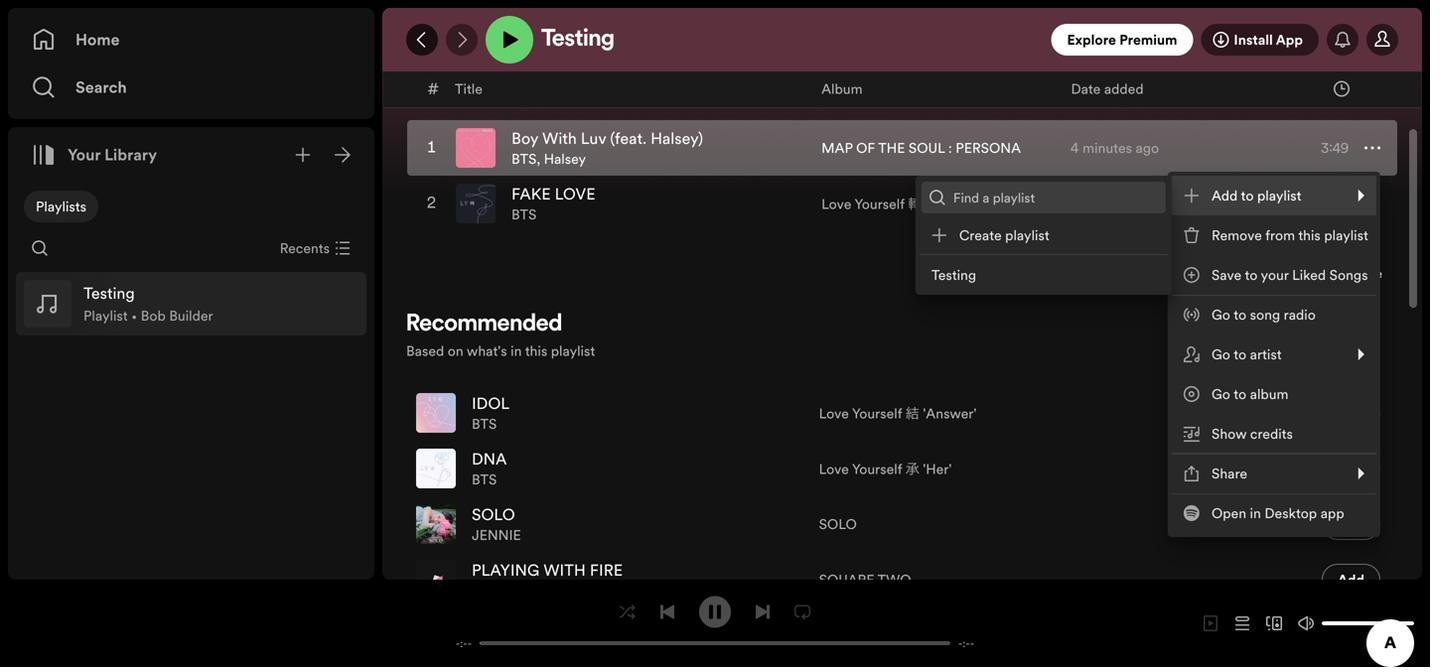 Task type: vqa. For each thing, say whether or not it's contained in the screenshot.
Water inside Water - Remix Tyla , Travis Scott
no



Task type: locate. For each thing, give the bounding box(es) containing it.
square two link
[[819, 571, 912, 590]]

recommended based on what's in this playlist
[[406, 313, 595, 361]]

install app
[[1234, 30, 1304, 49]]

go up show
[[1212, 385, 1231, 404]]

0 horizontal spatial solo link
[[472, 504, 515, 526]]

1 horizontal spatial :-
[[963, 636, 971, 651]]

yourself left 承
[[852, 460, 902, 479]]

none search field inside main "element"
[[24, 233, 56, 264]]

this inside recommended based on what's in this playlist
[[525, 342, 548, 361]]

2 4 from the top
[[1071, 194, 1080, 213]]

boy with luv (feat. halsey) row
[[407, 120, 1398, 176]]

bts link up fake on the top left of the page
[[512, 150, 537, 168]]

go for go to artist
[[1212, 345, 1231, 364]]

1 vertical spatial 4 minutes ago
[[1071, 194, 1160, 213]]

1 :- from the left
[[460, 636, 468, 651]]

1 vertical spatial yourself
[[852, 404, 902, 423]]

to inside button
[[1234, 306, 1247, 324]]

in right what's
[[511, 342, 522, 361]]

yourself inside testing grid
[[855, 195, 905, 214]]

4 minutes ago
[[1071, 139, 1160, 157], [1071, 194, 1160, 213]]

0 vertical spatial go
[[1212, 306, 1231, 324]]

to left album
[[1234, 385, 1247, 404]]

bts link
[[512, 150, 537, 168], [512, 205, 537, 224], [472, 415, 497, 434], [472, 470, 497, 489]]

cell
[[1272, 177, 1381, 231], [1322, 387, 1381, 440], [1322, 442, 1381, 496], [1322, 498, 1381, 551], [1322, 553, 1381, 607]]

from
[[1266, 226, 1296, 245]]

menu containing add to playlist
[[916, 172, 1381, 538]]

show credits button
[[1172, 414, 1377, 454]]

go inside 'link'
[[1212, 385, 1231, 404]]

share
[[1212, 465, 1248, 483]]

1 horizontal spatial this
[[1299, 226, 1321, 245]]

songs
[[1330, 266, 1369, 285]]

:
[[949, 139, 953, 157]]

0 horizontal spatial this
[[525, 342, 548, 361]]

this
[[1299, 226, 1321, 245], [525, 342, 548, 361]]

bts inside boy with luv (feat. halsey) bts , halsey
[[512, 150, 537, 168]]

two
[[878, 571, 912, 590]]

1 vertical spatial go
[[1212, 345, 1231, 364]]

testing button
[[920, 255, 1168, 295]]

solo inside solo jennie
[[472, 504, 515, 526]]

(feat.
[[610, 128, 647, 150]]

4 minutes ago up create playlist button
[[1071, 194, 1160, 213]]

boy with luv (feat. halsey) bts , halsey
[[512, 128, 703, 168]]

minutes
[[1083, 139, 1133, 157], [1083, 194, 1133, 213]]

testing
[[542, 28, 615, 52], [932, 266, 977, 285]]

1 go from the top
[[1212, 306, 1231, 324]]

playlist
[[83, 307, 128, 325]]

premium
[[1120, 30, 1178, 49]]

Playlists checkbox
[[24, 191, 98, 223]]

2 4 minutes ago from the top
[[1071, 194, 1160, 213]]

fake love cell
[[456, 177, 604, 231]]

ago for boy with luv (feat. halsey)
[[1136, 139, 1160, 157]]

Disable repeat checkbox
[[787, 597, 819, 628]]

yourself left 結
[[852, 404, 902, 423]]

,
[[537, 150, 541, 168]]

cell up app
[[1322, 442, 1381, 496]]

solo cell
[[416, 498, 529, 551]]

0 horizontal spatial :-
[[460, 636, 468, 651]]

create playlist
[[960, 226, 1050, 245]]

dna link
[[472, 449, 507, 470]]

0 vertical spatial yourself
[[855, 195, 905, 214]]

to inside "button"
[[1245, 266, 1258, 285]]

3:49 cell
[[1272, 121, 1381, 175]]

remove from this playlist button
[[1172, 216, 1377, 255]]

to left artist
[[1234, 345, 1247, 364]]

4 minutes ago up 4 minutes ago cell
[[1071, 139, 1160, 157]]

with
[[544, 560, 586, 582]]

4 up create playlist button
[[1071, 194, 1080, 213]]

cell down 3:49 cell
[[1272, 177, 1381, 231]]

group containing playlist
[[16, 272, 367, 336]]

4 - from the left
[[971, 636, 975, 651]]

3 - from the left
[[959, 636, 963, 651]]

to inside dropdown button
[[1242, 186, 1254, 205]]

1 4 from the top
[[1071, 139, 1080, 157]]

go to album
[[1212, 385, 1289, 404]]

bts link up the dna link
[[472, 415, 497, 434]]

playlist up 'from'
[[1258, 186, 1302, 205]]

to left the your
[[1245, 266, 1258, 285]]

0 vertical spatial love
[[822, 195, 852, 214]]

fake love link
[[512, 183, 596, 205]]

0 vertical spatial in
[[511, 342, 522, 361]]

list item
[[16, 272, 367, 336]]

list item inside main "element"
[[16, 272, 367, 336]]

go down "save"
[[1212, 306, 1231, 324]]

4 inside boy with luv (feat. halsey) row
[[1071, 139, 1080, 157]]

0 horizontal spatial -:--
[[456, 636, 472, 651]]

fake love bts
[[512, 183, 596, 224]]

duration element
[[1334, 81, 1350, 97]]

enable shuffle image
[[620, 605, 636, 621]]

3 go from the top
[[1212, 385, 1231, 404]]

minutes up create playlist button
[[1083, 194, 1133, 213]]

minutes up 4 minutes ago cell
[[1083, 139, 1133, 157]]

0 vertical spatial 4
[[1071, 139, 1080, 157]]

solo up square at right
[[819, 515, 857, 534]]

boy with luv (feat. halsey) cell
[[456, 121, 711, 175]]

love up love yourself 承 'her' link
[[819, 404, 849, 423]]

testing inside the top bar and user menu element
[[542, 28, 615, 52]]

search
[[76, 77, 127, 98]]

cell right credits
[[1322, 387, 1381, 440]]

solo link down dna bts
[[472, 504, 515, 526]]

idol cell
[[416, 387, 518, 440]]

bts up the dna link
[[472, 415, 497, 434]]

1 horizontal spatial -:--
[[959, 636, 975, 651]]

go inside button
[[1212, 306, 1231, 324]]

bts up 'solo' cell at the left bottom of page
[[472, 470, 497, 489]]

find more
[[1318, 264, 1383, 283]]

2 ago from the top
[[1136, 194, 1160, 213]]

in inside button
[[1251, 504, 1262, 523]]

4 minutes ago for fake love
[[1071, 194, 1160, 213]]

to inside 'link'
[[1234, 385, 1247, 404]]

your library button
[[24, 135, 165, 175]]

solo
[[472, 504, 515, 526], [819, 515, 857, 534]]

:-
[[460, 636, 468, 651], [963, 636, 971, 651]]

1 vertical spatial this
[[525, 342, 548, 361]]

1 horizontal spatial solo
[[819, 515, 857, 534]]

bts left love
[[512, 205, 537, 224]]

None search field
[[24, 233, 56, 264]]

disable repeat image
[[795, 605, 811, 621]]

2 vertical spatial go
[[1212, 385, 1231, 404]]

bts link left love
[[512, 205, 537, 224]]

playlist inside recommended based on what's in this playlist
[[551, 342, 595, 361]]

add to playlist button
[[1172, 176, 1377, 216]]

1 horizontal spatial in
[[1251, 504, 1262, 523]]

-
[[456, 636, 460, 651], [468, 636, 472, 651], [959, 636, 963, 651], [971, 636, 975, 651]]

to left 'song'
[[1234, 306, 1247, 324]]

group
[[16, 272, 367, 336]]

1 horizontal spatial solo link
[[819, 515, 857, 534]]

in right open
[[1251, 504, 1262, 523]]

bts up fake on the top left of the page
[[512, 150, 537, 168]]

playlist right what's
[[551, 342, 595, 361]]

ago
[[1136, 139, 1160, 157], [1136, 194, 1160, 213]]

testing grid
[[384, 67, 1422, 233]]

2 go from the top
[[1212, 345, 1231, 364]]

4 up find a playlist field
[[1071, 139, 1080, 157]]

yourself left 轉
[[855, 195, 905, 214]]

0 vertical spatial testing
[[542, 28, 615, 52]]

go to album link
[[1172, 375, 1377, 414]]

0 vertical spatial minutes
[[1083, 139, 1133, 157]]

this right 'from'
[[1299, 226, 1321, 245]]

go left artist
[[1212, 345, 1231, 364]]

0 vertical spatial 4 minutes ago
[[1071, 139, 1160, 157]]

1 minutes from the top
[[1083, 139, 1133, 157]]

4 minutes ago cell
[[1071, 177, 1160, 231]]

0 vertical spatial this
[[1299, 226, 1321, 245]]

in
[[511, 342, 522, 361], [1251, 504, 1262, 523]]

to inside 'dropdown button'
[[1234, 345, 1247, 364]]

love for idol
[[819, 404, 849, 423]]

cell right desktop
[[1322, 498, 1381, 551]]

minutes inside cell
[[1083, 194, 1133, 213]]

bob
[[141, 307, 166, 325]]

'her'
[[923, 460, 952, 479]]

0 horizontal spatial solo
[[472, 504, 515, 526]]

menu
[[916, 172, 1381, 538]]

go inside 'dropdown button'
[[1212, 345, 1231, 364]]

1 vertical spatial minutes
[[1083, 194, 1133, 213]]

bts link up 'solo' cell at the left bottom of page
[[472, 470, 497, 489]]

love left 承
[[819, 460, 849, 479]]

4 inside cell
[[1071, 194, 1080, 213]]

playlist up find more button
[[1325, 226, 1369, 245]]

1 horizontal spatial testing
[[932, 266, 977, 285]]

install app link
[[1202, 24, 1320, 56]]

bts inside the idol bts
[[472, 415, 497, 434]]

bts
[[512, 150, 537, 168], [512, 205, 537, 224], [472, 415, 497, 434], [472, 470, 497, 489]]

search in your library image
[[32, 240, 48, 256]]

playing with fire
[[472, 560, 623, 582]]

boy
[[512, 128, 539, 150]]

of
[[857, 139, 875, 157]]

volume high image
[[1299, 616, 1315, 632]]

yourself for idol
[[852, 404, 902, 423]]

ago inside boy with luv (feat. halsey) row
[[1136, 139, 1160, 157]]

4 minutes ago inside boy with luv (feat. halsey) row
[[1071, 139, 1160, 157]]

open in desktop app
[[1212, 504, 1345, 523]]

0 vertical spatial ago
[[1136, 139, 1160, 157]]

0 horizontal spatial testing
[[542, 28, 615, 52]]

list item containing playlist
[[16, 272, 367, 336]]

2 vertical spatial love
[[819, 460, 849, 479]]

map of the soul : persona
[[822, 139, 1021, 157]]

1 ago from the top
[[1136, 139, 1160, 157]]

1 vertical spatial love
[[819, 404, 849, 423]]

2 vertical spatial yourself
[[852, 460, 902, 479]]

to right add
[[1242, 186, 1254, 205]]

2 minutes from the top
[[1083, 194, 1133, 213]]

yourself
[[855, 195, 905, 214], [852, 404, 902, 423], [852, 460, 902, 479]]

solo down dna bts
[[472, 504, 515, 526]]

recommended
[[406, 313, 562, 337]]

1 vertical spatial 4
[[1071, 194, 1080, 213]]

open
[[1212, 504, 1247, 523]]

ago down added
[[1136, 139, 1160, 157]]

None search field
[[922, 182, 1166, 214]]

liked
[[1293, 266, 1327, 285]]

to for song
[[1234, 306, 1247, 324]]

Find a playlist field
[[922, 182, 1166, 214]]

map
[[822, 139, 853, 157]]

add to playlist
[[1212, 186, 1302, 205]]

boy with luv (feat. halsey) link
[[512, 128, 703, 150]]

Recents, List view field
[[264, 233, 363, 264]]

1 vertical spatial ago
[[1136, 194, 1160, 213]]

3:49
[[1322, 139, 1349, 157]]

app
[[1276, 30, 1304, 49]]

this right what's
[[525, 342, 548, 361]]

bts inside dna bts
[[472, 470, 497, 489]]

bts inside 'fake love bts'
[[512, 205, 537, 224]]

yourself for dna
[[852, 460, 902, 479]]

go for go to album
[[1212, 385, 1231, 404]]

ago left add
[[1136, 194, 1160, 213]]

main element
[[8, 8, 375, 580]]

love down map on the right of the page
[[822, 195, 852, 214]]

remove
[[1212, 226, 1263, 245]]

album
[[822, 79, 863, 98]]

1 vertical spatial testing
[[932, 266, 977, 285]]

1 vertical spatial in
[[1251, 504, 1262, 523]]

0 horizontal spatial in
[[511, 342, 522, 361]]

-:--
[[456, 636, 472, 651], [959, 636, 975, 651]]

fire
[[590, 560, 623, 582]]

minutes inside boy with luv (feat. halsey) row
[[1083, 139, 1133, 157]]

your library
[[68, 144, 157, 166]]

top bar and user menu element
[[383, 8, 1423, 72]]

ago inside cell
[[1136, 194, 1160, 213]]

what's
[[467, 342, 507, 361]]

1 4 minutes ago from the top
[[1071, 139, 1160, 157]]

duration image
[[1334, 81, 1350, 97]]

the
[[879, 139, 906, 157]]

solo link up square at right
[[819, 515, 857, 534]]



Task type: describe. For each thing, give the bounding box(es) containing it.
2 -:-- from the left
[[959, 636, 975, 651]]

cell down app
[[1322, 553, 1381, 607]]

pause image
[[707, 605, 723, 621]]

explore
[[1068, 30, 1117, 49]]

share button
[[1172, 454, 1377, 494]]

go to song radio
[[1212, 306, 1316, 324]]

on
[[448, 342, 464, 361]]

idol bts
[[472, 393, 510, 434]]

title
[[455, 79, 483, 98]]

next image
[[755, 605, 771, 621]]

soul
[[909, 139, 945, 157]]

this inside button
[[1299, 226, 1321, 245]]

date
[[1072, 79, 1101, 98]]

love yourself 結 'answer'
[[819, 404, 977, 423]]

connect to a device image
[[1267, 616, 1283, 632]]

love inside testing grid
[[822, 195, 852, 214]]

home link
[[32, 20, 351, 60]]

persona
[[956, 139, 1021, 157]]

cell for idol
[[1322, 387, 1381, 440]]

in inside recommended based on what's in this playlist
[[511, 342, 522, 361]]

dna bts
[[472, 449, 507, 489]]

explore premium button
[[1052, 24, 1194, 56]]

square
[[819, 571, 875, 590]]

remove from this playlist
[[1212, 226, 1369, 245]]

go to artist button
[[1172, 335, 1377, 375]]

•
[[131, 307, 137, 325]]

halsey link
[[544, 150, 586, 168]]

love yourself 承 'her' link
[[819, 459, 952, 479]]

radio
[[1284, 306, 1316, 324]]

solo link inside cell
[[472, 504, 515, 526]]

ago for fake love
[[1136, 194, 1160, 213]]

love yourself 轉 'tear' link
[[822, 193, 959, 214]]

luv
[[581, 128, 606, 150]]

love yourself 轉 'tear'
[[822, 195, 959, 214]]

square two
[[819, 571, 912, 590]]

'answer'
[[923, 404, 977, 423]]

save to your liked songs button
[[1172, 255, 1377, 295]]

player controls element
[[432, 597, 998, 651]]

explore premium
[[1068, 30, 1178, 49]]

結
[[906, 404, 920, 423]]

jennie
[[472, 526, 521, 545]]

idol link
[[472, 393, 510, 415]]

jennie link
[[472, 526, 521, 545]]

love for dna
[[819, 460, 849, 479]]

go to artist
[[1212, 345, 1282, 364]]

testing inside button
[[932, 266, 977, 285]]

minutes for boy with luv (feat. halsey)
[[1083, 139, 1133, 157]]

4 for boy with luv (feat. halsey)
[[1071, 139, 1080, 157]]

2 :- from the left
[[963, 636, 971, 651]]

4 for fake love
[[1071, 194, 1080, 213]]

app
[[1321, 504, 1345, 523]]

your
[[1261, 266, 1289, 285]]

builder
[[169, 307, 213, 325]]

bts link for idol
[[472, 415, 497, 434]]

library
[[104, 144, 157, 166]]

# column header
[[428, 72, 439, 106]]

dna
[[472, 449, 507, 470]]

more
[[1349, 264, 1383, 283]]

love yourself 結 'answer' link
[[819, 403, 977, 424]]

added
[[1105, 79, 1144, 98]]

with
[[543, 128, 577, 150]]

dna cell
[[416, 442, 515, 496]]

to for album
[[1234, 385, 1247, 404]]

go for go to song radio
[[1212, 306, 1231, 324]]

group inside main "element"
[[16, 272, 367, 336]]

search link
[[32, 68, 351, 107]]

go to song radio button
[[1172, 295, 1377, 335]]

#
[[428, 78, 439, 100]]

find more button
[[1318, 264, 1383, 283]]

1 -:-- from the left
[[456, 636, 472, 651]]

love yourself 承 'her'
[[819, 460, 952, 479]]

solo jennie
[[472, 504, 521, 545]]

'tear'
[[926, 195, 959, 214]]

bts link for dna
[[472, 470, 497, 489]]

to for playlist
[[1242, 186, 1254, 205]]

show
[[1212, 425, 1247, 444]]

承
[[906, 460, 920, 479]]

playing with fire link
[[472, 560, 623, 582]]

minutes for fake love
[[1083, 194, 1133, 213]]

cell for solo
[[1322, 498, 1381, 551]]

desktop
[[1265, 504, 1318, 523]]

based
[[406, 342, 444, 361]]

open in desktop app button
[[1172, 494, 1377, 534]]

# row
[[407, 72, 1398, 107]]

playlist inside dropdown button
[[1258, 186, 1302, 205]]

轉
[[909, 195, 922, 214]]

save to your liked songs
[[1212, 266, 1369, 285]]

home
[[76, 29, 120, 51]]

what's new image
[[1335, 32, 1351, 48]]

2 - from the left
[[468, 636, 472, 651]]

solo for solo
[[819, 515, 857, 534]]

playing
[[472, 560, 540, 582]]

go forward image
[[454, 32, 470, 48]]

create playlist button
[[920, 216, 1168, 255]]

to for your
[[1245, 266, 1258, 285]]

install
[[1234, 30, 1274, 49]]

add
[[1212, 186, 1238, 205]]

halsey
[[544, 150, 586, 168]]

solo for solo jennie
[[472, 504, 515, 526]]

credits
[[1251, 425, 1294, 444]]

playlists
[[36, 197, 86, 216]]

save
[[1212, 266, 1242, 285]]

playlist down find a playlist field
[[1006, 226, 1050, 245]]

to for artist
[[1234, 345, 1247, 364]]

halsey)
[[651, 128, 703, 150]]

artist
[[1251, 345, 1282, 364]]

create
[[960, 226, 1002, 245]]

go back image
[[414, 32, 430, 48]]

show credits
[[1212, 425, 1294, 444]]

playing with fire cell
[[416, 553, 631, 607]]

love
[[555, 183, 596, 205]]

idol
[[472, 393, 510, 415]]

1 - from the left
[[456, 636, 460, 651]]

bts link for fake
[[512, 205, 537, 224]]

map of the soul : persona link
[[822, 139, 1021, 157]]

playlist • bob builder
[[83, 307, 213, 325]]

cell for dna
[[1322, 442, 1381, 496]]

4 minutes ago for boy with luv (feat. halsey)
[[1071, 139, 1160, 157]]

previous image
[[660, 605, 676, 621]]

fake
[[512, 183, 551, 205]]



